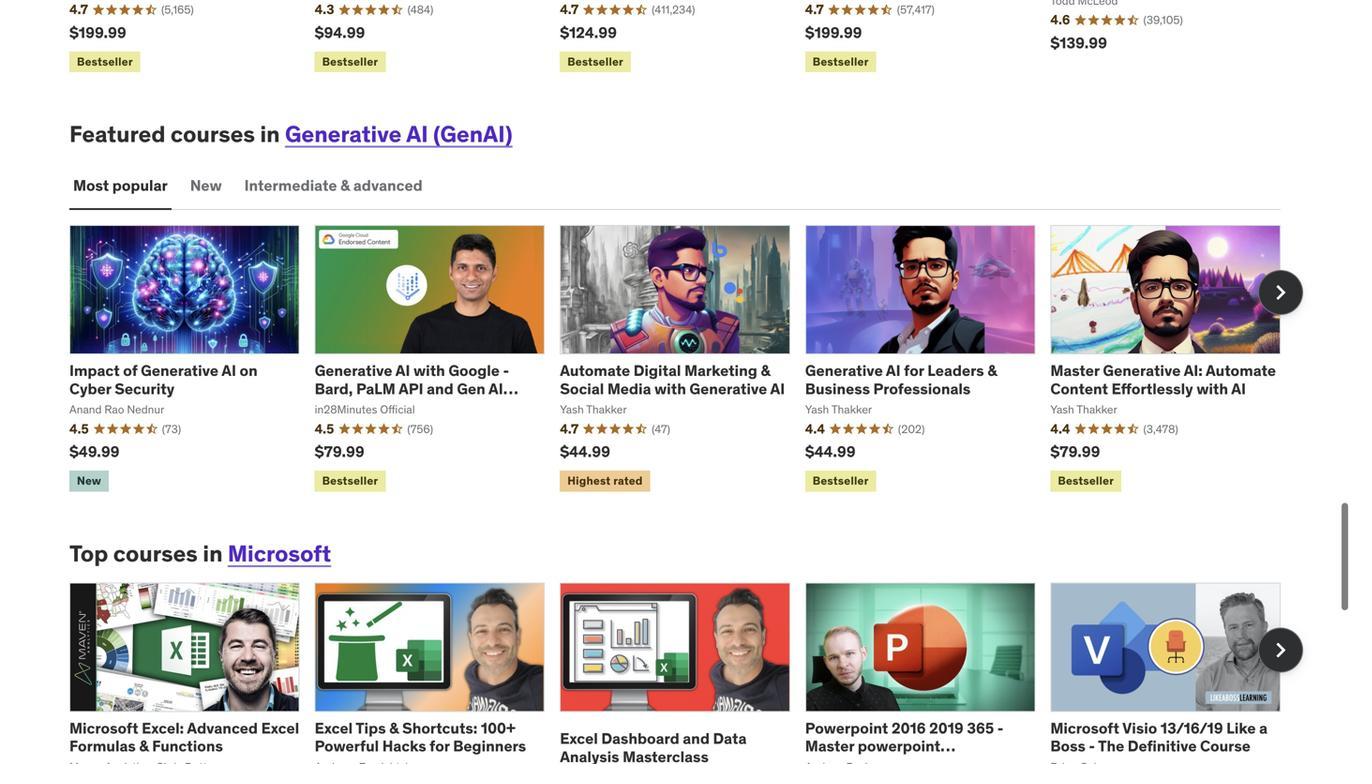 Task type: vqa. For each thing, say whether or not it's contained in the screenshot.
the left Automate
yes



Task type: locate. For each thing, give the bounding box(es) containing it.
0 horizontal spatial microsoft
[[69, 719, 138, 738]]

top
[[69, 540, 108, 568]]

2 horizontal spatial excel
[[560, 729, 598, 748]]

automate inside the "automate digital marketing & social media with generative ai"
[[560, 361, 630, 380]]

0 vertical spatial courses
[[171, 120, 255, 148]]

ai left (genai)
[[406, 120, 428, 148]]

& right marketing
[[761, 361, 770, 380]]

-
[[503, 361, 509, 380], [997, 719, 1004, 738], [1089, 737, 1095, 756]]

0 horizontal spatial -
[[503, 361, 509, 380]]

0 horizontal spatial for
[[430, 737, 450, 756]]

master generative ai: automate content effortlessly with ai link
[[1050, 361, 1276, 398]]

with for content
[[1197, 379, 1228, 398]]

1 horizontal spatial master
[[1050, 361, 1100, 380]]

0 vertical spatial in
[[260, 120, 280, 148]]

intermediate & advanced
[[244, 176, 423, 195]]

powerpoint
[[805, 719, 888, 738]]

courses for top
[[113, 540, 198, 568]]

shortcuts:
[[402, 719, 478, 738]]

effortlessly
[[1112, 379, 1193, 398]]

carousel element
[[69, 225, 1303, 496], [69, 583, 1303, 764]]

excel dashboard and data analysis masterclass
[[560, 729, 747, 764]]

ai inside 'master generative ai: automate content effortlessly with ai'
[[1231, 379, 1246, 398]]

social
[[560, 379, 604, 398]]

and left data
[[683, 729, 710, 748]]

excel
[[261, 719, 299, 738], [315, 719, 353, 738], [560, 729, 598, 748]]

ai
[[406, 120, 428, 148], [222, 361, 236, 380], [395, 361, 410, 380], [886, 361, 901, 380], [488, 379, 503, 398], [770, 379, 785, 398], [1231, 379, 1246, 398]]

& right leaders
[[988, 361, 997, 380]]

1 vertical spatial carousel element
[[69, 583, 1303, 764]]

visio
[[1122, 719, 1157, 738]]

master left powerpoint
[[805, 737, 854, 756]]

courses for featured
[[171, 120, 255, 148]]

excel right advanced
[[261, 719, 299, 738]]

professionals
[[873, 379, 971, 398]]

1 vertical spatial master
[[805, 737, 854, 756]]

digital
[[634, 361, 681, 380]]

&
[[340, 176, 350, 195], [761, 361, 770, 380], [988, 361, 997, 380], [389, 719, 399, 738], [139, 737, 149, 756]]

excel inside excel dashboard and data analysis masterclass
[[560, 729, 598, 748]]

microsoft visio 13/16/19 like a boss - the definitive course link
[[1050, 719, 1268, 756]]

100+
[[481, 719, 516, 738]]

- right google
[[503, 361, 509, 380]]

functions
[[152, 737, 223, 756]]

with
[[413, 361, 445, 380], [654, 379, 686, 398], [1197, 379, 1228, 398]]

0 horizontal spatial automate
[[560, 361, 630, 380]]

in
[[260, 120, 280, 148], [203, 540, 223, 568]]

ai right marketing
[[770, 379, 785, 398]]

microsoft
[[228, 540, 331, 568], [69, 719, 138, 738], [1050, 719, 1119, 738]]

the
[[1098, 737, 1124, 756]]

with right effortlessly
[[1197, 379, 1228, 398]]

marketing
[[684, 361, 757, 380]]

& right tips
[[389, 719, 399, 738]]

with right the media
[[654, 379, 686, 398]]

business
[[805, 379, 870, 398]]

1 horizontal spatial -
[[997, 719, 1004, 738]]

presentation
[[805, 755, 897, 764]]

1 horizontal spatial for
[[904, 361, 924, 380]]

ai inside the "automate digital marketing & social media with generative ai"
[[770, 379, 785, 398]]

1 horizontal spatial excel
[[315, 719, 353, 738]]

automate right ai: at the top of the page
[[1206, 361, 1276, 380]]

0 vertical spatial carousel element
[[69, 225, 1303, 496]]

0 horizontal spatial with
[[413, 361, 445, 380]]

1 automate from the left
[[560, 361, 630, 380]]

formulas
[[69, 737, 136, 756]]

for left leaders
[[904, 361, 924, 380]]

& inside microsoft excel: advanced excel formulas & functions
[[139, 737, 149, 756]]

with inside the "automate digital marketing & social media with generative ai"
[[654, 379, 686, 398]]

ai right gen
[[488, 379, 503, 398]]

generative inside generative ai with google - bard, palm api and gen ai studio
[[315, 361, 392, 380]]

media
[[607, 379, 651, 398]]

0 vertical spatial master
[[1050, 361, 1100, 380]]

for
[[904, 361, 924, 380], [430, 737, 450, 756]]

featured courses in generative ai  (genai)
[[69, 120, 513, 148]]

excel tips & shortcuts: 100+ powerful hacks for beginners
[[315, 719, 526, 756]]

1 vertical spatial courses
[[113, 540, 198, 568]]

1 vertical spatial for
[[430, 737, 450, 756]]

new
[[190, 176, 222, 195]]

1 horizontal spatial automate
[[1206, 361, 1276, 380]]

generative ai for leaders & business professionals link
[[805, 361, 997, 398]]

master left effortlessly
[[1050, 361, 1100, 380]]

hacks
[[382, 737, 426, 756]]

for right hacks
[[430, 737, 450, 756]]

bard,
[[315, 379, 353, 398]]

0 horizontal spatial master
[[805, 737, 854, 756]]

excel dashboard and data analysis masterclass link
[[560, 729, 747, 764]]

2 horizontal spatial microsoft
[[1050, 719, 1119, 738]]

2 horizontal spatial with
[[1197, 379, 1228, 398]]

in for top courses in
[[203, 540, 223, 568]]

impact of generative ai on cyber security
[[69, 361, 258, 398]]

content
[[1050, 379, 1108, 398]]

automate digital marketing & social media with generative ai
[[560, 361, 785, 398]]

1 vertical spatial and
[[683, 729, 710, 748]]

with left google
[[413, 361, 445, 380]]

courses right 'top'
[[113, 540, 198, 568]]

google
[[449, 361, 500, 380]]

2 horizontal spatial -
[[1089, 737, 1095, 756]]

1 carousel element from the top
[[69, 225, 1303, 496]]

1 vertical spatial in
[[203, 540, 223, 568]]

1 horizontal spatial and
[[683, 729, 710, 748]]

new button
[[186, 163, 226, 208]]

popular
[[112, 176, 168, 195]]

generative
[[285, 120, 402, 148], [141, 361, 219, 380], [315, 361, 392, 380], [805, 361, 883, 380], [1103, 361, 1181, 380], [690, 379, 767, 398]]

with for social
[[654, 379, 686, 398]]

excel inside microsoft excel: advanced excel formulas & functions
[[261, 719, 299, 738]]

automate
[[560, 361, 630, 380], [1206, 361, 1276, 380]]

dashboard
[[601, 729, 680, 748]]

carousel element containing microsoft excel: advanced excel formulas & functions
[[69, 583, 1303, 764]]

of
[[123, 361, 137, 380]]

0 vertical spatial and
[[427, 379, 454, 398]]

ai right ai: at the top of the page
[[1231, 379, 1246, 398]]

courses up new
[[171, 120, 255, 148]]

1 horizontal spatial with
[[654, 379, 686, 398]]

1 horizontal spatial in
[[260, 120, 280, 148]]

& right formulas in the bottom left of the page
[[139, 737, 149, 756]]

& left advanced on the top left of page
[[340, 176, 350, 195]]

excel left tips
[[315, 719, 353, 738]]

ai left 'on'
[[222, 361, 236, 380]]

excel left dashboard
[[560, 729, 598, 748]]

microsoft visio 13/16/19 like a boss - the definitive course
[[1050, 719, 1268, 756]]

in up intermediate
[[260, 120, 280, 148]]

most popular button
[[69, 163, 171, 208]]

microsoft inside microsoft visio 13/16/19 like a boss - the definitive course
[[1050, 719, 1119, 738]]

microsoft inside microsoft excel: advanced excel formulas & functions
[[69, 719, 138, 738]]

for inside excel tips & shortcuts: 100+ powerful hacks for beginners
[[430, 737, 450, 756]]

- inside generative ai with google - bard, palm api and gen ai studio
[[503, 361, 509, 380]]

- right 365
[[997, 719, 1004, 738]]

most
[[73, 176, 109, 195]]

and
[[427, 379, 454, 398], [683, 729, 710, 748]]

a
[[1259, 719, 1268, 738]]

cyber
[[69, 379, 111, 398]]

courses
[[171, 120, 255, 148], [113, 540, 198, 568]]

advanced
[[353, 176, 423, 195]]

2 carousel element from the top
[[69, 583, 1303, 764]]

master generative ai: automate content effortlessly with ai
[[1050, 361, 1276, 398]]

0 horizontal spatial and
[[427, 379, 454, 398]]

impact of generative ai on cyber security link
[[69, 361, 258, 398]]

and right api at the left
[[427, 379, 454, 398]]

excel inside excel tips & shortcuts: 100+ powerful hacks for beginners
[[315, 719, 353, 738]]

- left the
[[1089, 737, 1095, 756]]

and inside excel dashboard and data analysis masterclass
[[683, 729, 710, 748]]

in left microsoft link
[[203, 540, 223, 568]]

generative ai with google - bard, palm api and gen ai studio
[[315, 361, 509, 416]]

0 horizontal spatial in
[[203, 540, 223, 568]]

master
[[1050, 361, 1100, 380], [805, 737, 854, 756]]

0 horizontal spatial excel
[[261, 719, 299, 738]]

on
[[240, 361, 258, 380]]

with inside 'master generative ai: automate content effortlessly with ai'
[[1197, 379, 1228, 398]]

powerpoint
[[858, 737, 941, 756]]

ai right business
[[886, 361, 901, 380]]

automate left digital
[[560, 361, 630, 380]]

0 vertical spatial for
[[904, 361, 924, 380]]

2 automate from the left
[[1206, 361, 1276, 380]]

(genai)
[[433, 120, 513, 148]]

data
[[713, 729, 747, 748]]

powerful
[[315, 737, 379, 756]]

- inside powerpoint 2016 2019 365 - master powerpoint presentation
[[997, 719, 1004, 738]]

featured
[[69, 120, 166, 148]]

advanced
[[187, 719, 258, 738]]

like
[[1227, 719, 1256, 738]]



Task type: describe. For each thing, give the bounding box(es) containing it.
generative ai with google - bard, palm api and gen ai studio link
[[315, 361, 518, 416]]

beginners
[[453, 737, 526, 756]]

course
[[1200, 737, 1251, 756]]

with inside generative ai with google - bard, palm api and gen ai studio
[[413, 361, 445, 380]]

generative ai for leaders & business professionals
[[805, 361, 997, 398]]

master inside 'master generative ai: automate content effortlessly with ai'
[[1050, 361, 1100, 380]]

1 horizontal spatial microsoft
[[228, 540, 331, 568]]

- for generative ai with google - bard, palm api and gen ai studio
[[503, 361, 509, 380]]

microsoft excel: advanced excel formulas & functions link
[[69, 719, 299, 756]]

for inside generative ai for leaders & business professionals
[[904, 361, 924, 380]]

intermediate & advanced button
[[241, 163, 426, 208]]

& inside button
[[340, 176, 350, 195]]

palm
[[356, 379, 396, 398]]

automate digital marketing & social media with generative ai link
[[560, 361, 785, 398]]

excel:
[[142, 719, 184, 738]]

carousel element containing impact of generative ai on cyber security
[[69, 225, 1303, 496]]

and inside generative ai with google - bard, palm api and gen ai studio
[[427, 379, 454, 398]]

microsoft for microsoft visio 13/16/19 like a boss - the definitive course
[[1050, 719, 1119, 738]]

security
[[115, 379, 175, 398]]

excel for excel tips & shortcuts: 100+ powerful hacks for beginners
[[315, 719, 353, 738]]

api
[[399, 379, 423, 398]]

leaders
[[928, 361, 984, 380]]

2019
[[929, 719, 964, 738]]

impact
[[69, 361, 120, 380]]

2016
[[892, 719, 926, 738]]

most popular
[[73, 176, 168, 195]]

next image
[[1266, 278, 1296, 308]]

powerpoint 2016 2019 365 - master powerpoint presentation link
[[805, 719, 1004, 764]]

studio
[[315, 397, 362, 416]]

excel for excel dashboard and data analysis masterclass
[[560, 729, 598, 748]]

analysis
[[560, 747, 619, 764]]

master inside powerpoint 2016 2019 365 - master powerpoint presentation
[[805, 737, 854, 756]]

boss
[[1050, 737, 1086, 756]]

13/16/19
[[1161, 719, 1223, 738]]

generative inside the "automate digital marketing & social media with generative ai"
[[690, 379, 767, 398]]

next image
[[1266, 635, 1296, 665]]

top courses in microsoft
[[69, 540, 331, 568]]

& inside excel tips & shortcuts: 100+ powerful hacks for beginners
[[389, 719, 399, 738]]

ai left gen
[[395, 361, 410, 380]]

masterclass
[[623, 747, 709, 764]]

- for powerpoint 2016 2019 365 - master powerpoint presentation
[[997, 719, 1004, 738]]

generative inside generative ai for leaders & business professionals
[[805, 361, 883, 380]]

ai:
[[1184, 361, 1203, 380]]

- inside microsoft visio 13/16/19 like a boss - the definitive course
[[1089, 737, 1095, 756]]

generative inside 'master generative ai: automate content effortlessly with ai'
[[1103, 361, 1181, 380]]

intermediate
[[244, 176, 337, 195]]

365
[[967, 719, 994, 738]]

microsoft link
[[228, 540, 331, 568]]

microsoft for microsoft excel: advanced excel formulas & functions
[[69, 719, 138, 738]]

in for featured courses in
[[260, 120, 280, 148]]

definitive
[[1128, 737, 1197, 756]]

powerpoint 2016 2019 365 - master powerpoint presentation
[[805, 719, 1004, 764]]

& inside generative ai for leaders & business professionals
[[988, 361, 997, 380]]

ai inside "impact of generative ai on cyber security"
[[222, 361, 236, 380]]

excel tips & shortcuts: 100+ powerful hacks for beginners link
[[315, 719, 526, 756]]

generative inside "impact of generative ai on cyber security"
[[141, 361, 219, 380]]

generative ai  (genai) link
[[285, 120, 513, 148]]

& inside the "automate digital marketing & social media with generative ai"
[[761, 361, 770, 380]]

ai inside generative ai for leaders & business professionals
[[886, 361, 901, 380]]

tips
[[356, 719, 386, 738]]

gen
[[457, 379, 485, 398]]

automate inside 'master generative ai: automate content effortlessly with ai'
[[1206, 361, 1276, 380]]

microsoft excel: advanced excel formulas & functions
[[69, 719, 299, 756]]



